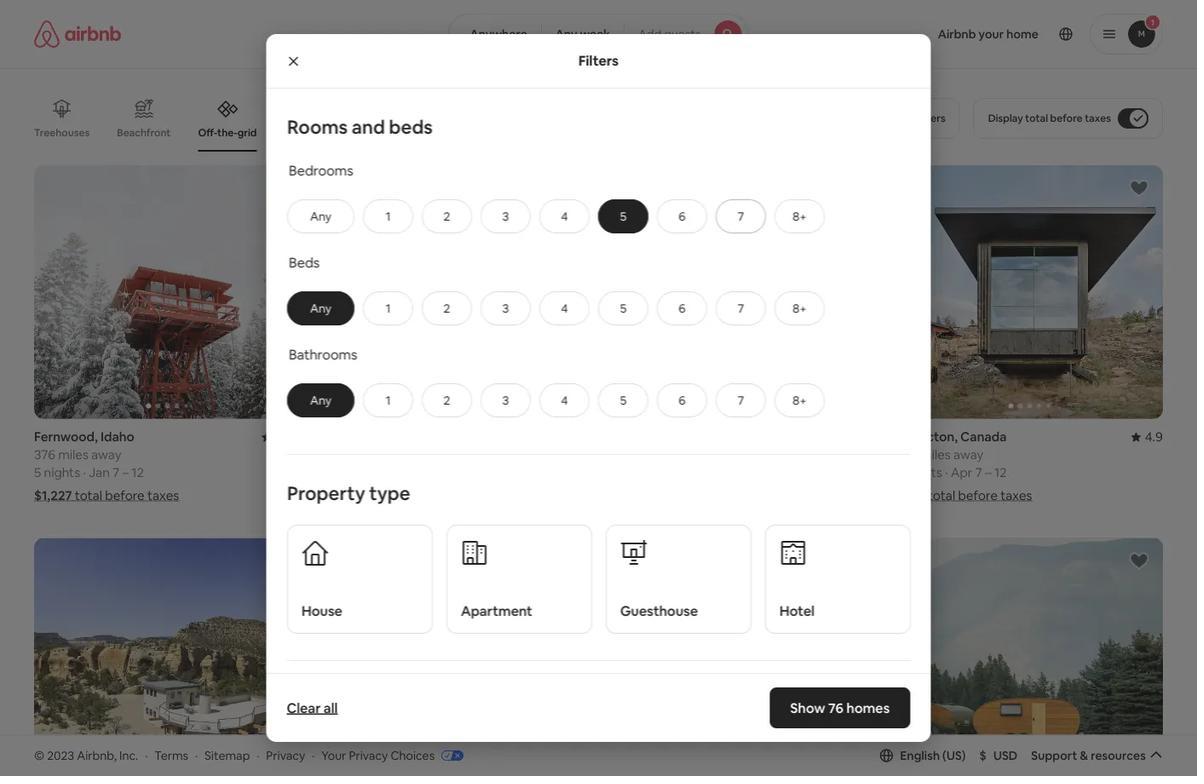 Task type: locate. For each thing, give the bounding box(es) containing it.
8+ element for bathrooms
[[792, 393, 806, 408]]

2 2 button from the top
[[421, 291, 472, 325]]

1 horizontal spatial 12
[[995, 465, 1007, 481]]

1 4 from the top
[[561, 209, 568, 224]]

0 vertical spatial any element
[[305, 209, 336, 224]]

miles inside the penticton, canada 379 miles away 5 nights · apr 7 – 12 total before taxes
[[921, 447, 951, 463]]

2 8+ element from the top
[[792, 301, 806, 316]]

0 vertical spatial 1 button
[[363, 199, 413, 233]]

$ usd
[[980, 748, 1018, 763]]

0 vertical spatial 8+ element
[[792, 209, 806, 224]]

nights down 379
[[906, 465, 942, 481]]

12 for jan 7 – 12
[[131, 465, 144, 481]]

0 vertical spatial 4
[[561, 209, 568, 224]]

total right display
[[1026, 112, 1048, 125]]

2 6 from the top
[[678, 301, 685, 316]]

· left your
[[312, 748, 315, 763]]

add
[[639, 26, 662, 42]]

0 vertical spatial any button
[[287, 199, 354, 233]]

any button up bathrooms
[[287, 291, 354, 325]]

profile element
[[769, 0, 1163, 68]]

rooms right the tropical
[[366, 126, 399, 139]]

group
[[34, 85, 871, 152], [34, 165, 301, 419], [322, 165, 588, 419], [609, 165, 876, 419], [896, 165, 1163, 419], [34, 538, 301, 776], [322, 538, 588, 776], [609, 538, 876, 776], [896, 538, 1163, 776], [266, 661, 931, 776]]

&
[[1080, 748, 1089, 763]]

and
[[351, 114, 385, 139]]

1 vertical spatial 3 button
[[480, 291, 531, 325]]

1 vertical spatial 6 button
[[657, 291, 707, 325]]

1 4 button from the top
[[539, 199, 589, 233]]

4.9 out of 5 average rating image
[[1132, 429, 1163, 445]]

none search field containing anywhere
[[449, 14, 749, 55]]

3 4 button from the top
[[539, 383, 589, 417]]

hotel button
[[765, 525, 911, 634]]

1 horizontal spatial rooms
[[366, 126, 399, 139]]

1 horizontal spatial privacy
[[349, 748, 388, 763]]

2 vertical spatial any element
[[305, 393, 336, 408]]

4 button for bathrooms
[[539, 383, 589, 417]]

1 vertical spatial show
[[791, 699, 826, 717]]

1 away from the left
[[91, 447, 121, 463]]

rooms inside filters dialog
[[287, 114, 347, 139]]

2 7 button from the top
[[716, 291, 766, 325]]

show inside button
[[559, 673, 590, 688]]

any button down bathrooms
[[287, 383, 354, 417]]

6 for bathrooms
[[678, 393, 685, 408]]

12 inside the penticton, canada 379 miles away 5 nights · apr 7 – 12 total before taxes
[[995, 465, 1007, 481]]

2 button
[[421, 199, 472, 233], [421, 291, 472, 325], [421, 383, 472, 417]]

3 2 from the top
[[443, 393, 450, 408]]

any button
[[287, 199, 354, 233], [287, 291, 354, 325], [287, 383, 354, 417]]

any button down bedrooms
[[287, 199, 354, 233]]

any element down bathrooms
[[305, 393, 336, 408]]

filters dialog
[[266, 34, 931, 776]]

·
[[83, 465, 86, 481], [945, 465, 948, 481], [145, 748, 148, 763], [195, 748, 198, 763], [257, 748, 260, 763], [312, 748, 315, 763]]

show for show map
[[559, 673, 590, 688]]

3 6 from the top
[[678, 393, 685, 408]]

show map
[[559, 673, 618, 688]]

3 8+ button from the top
[[774, 383, 825, 417]]

total
[[1026, 112, 1048, 125], [75, 488, 102, 504], [362, 488, 390, 504], [928, 488, 956, 504]]

1 button
[[363, 199, 413, 233], [363, 291, 413, 325], [363, 383, 413, 417]]

3 2 button from the top
[[421, 383, 472, 417]]

show for show 76 homes
[[791, 699, 826, 717]]

total before taxes button
[[896, 488, 1033, 504]]

8+ element
[[792, 209, 806, 224], [792, 301, 806, 316], [792, 393, 806, 408]]

miles down fernwood,
[[58, 447, 88, 463]]

7
[[737, 209, 744, 224], [737, 301, 744, 316], [737, 393, 744, 408], [113, 465, 119, 481], [976, 465, 983, 481]]

1 vertical spatial 8+
[[792, 301, 806, 316]]

idaho
[[101, 429, 134, 445]]

8+
[[792, 209, 806, 224], [792, 301, 806, 316], [792, 393, 806, 408]]

nights inside fernwood, idaho 376 miles away 5 nights · jan 7 – 12 $1,227 total before taxes
[[44, 465, 80, 481]]

381 miles away
[[609, 447, 695, 463]]

1 vertical spatial 8+ element
[[792, 301, 806, 316]]

2
[[443, 209, 450, 224], [443, 301, 450, 316], [443, 393, 450, 408]]

12
[[131, 465, 144, 481], [995, 465, 1007, 481]]

· right terms
[[195, 748, 198, 763]]

1 vertical spatial 5 button
[[598, 291, 648, 325]]

away up the apr
[[954, 447, 984, 463]]

2 vertical spatial 8+ button
[[774, 383, 825, 417]]

house button
[[287, 525, 433, 634]]

apr
[[951, 465, 973, 481]]

0 vertical spatial 8+
[[792, 209, 806, 224]]

jan
[[89, 465, 110, 481]]

2 nights from the left
[[906, 465, 942, 481]]

miles
[[58, 447, 88, 463], [342, 447, 373, 463], [632, 447, 662, 463], [921, 447, 951, 463]]

1 3 button from the top
[[480, 199, 531, 233]]

3 button for bedrooms
[[480, 199, 531, 233]]

0 vertical spatial 6 button
[[657, 199, 707, 233]]

1 1 button from the top
[[363, 199, 413, 233]]

1 3 from the top
[[502, 209, 509, 224]]

3 any button from the top
[[287, 383, 354, 417]]

off-
[[198, 126, 217, 139]]

12 right the apr
[[995, 465, 1007, 481]]

8+ button
[[774, 199, 825, 233], [774, 291, 825, 325], [774, 383, 825, 417]]

the-
[[217, 126, 238, 139]]

2 vertical spatial 7 button
[[716, 383, 766, 417]]

0 vertical spatial 6
[[678, 209, 685, 224]]

total inside the penticton, canada 379 miles away 5 nights · apr 7 – 12 total before taxes
[[928, 488, 956, 504]]

1 8+ element from the top
[[792, 209, 806, 224]]

– inside fernwood, idaho 376 miles away 5 nights · jan 7 – 12 $1,227 total before taxes
[[122, 465, 129, 481]]

1 vertical spatial 4 button
[[539, 291, 589, 325]]

2 button for beds
[[421, 291, 472, 325]]

any button for beds
[[287, 291, 354, 325]]

add to wishlist: columbia falls, montana image
[[1129, 551, 1150, 572]]

2 vertical spatial 3
[[502, 393, 509, 408]]

7 inside fernwood, idaho 376 miles away 5 nights · jan 7 – 12 $1,227 total before taxes
[[113, 465, 119, 481]]

privacy right your
[[349, 748, 388, 763]]

4
[[561, 209, 568, 224], [561, 301, 568, 316], [561, 393, 568, 408]]

3 4 from the top
[[561, 393, 568, 408]]

2 vertical spatial 3 button
[[480, 383, 531, 417]]

0 horizontal spatial nights
[[44, 465, 80, 481]]

– right the apr
[[985, 465, 992, 481]]

1 6 from the top
[[678, 209, 685, 224]]

1 horizontal spatial show
[[791, 699, 826, 717]]

2 vertical spatial 8+
[[792, 393, 806, 408]]

2 6 button from the top
[[657, 291, 707, 325]]

show left "76"
[[791, 699, 826, 717]]

8+ for beds
[[792, 301, 806, 316]]

0 horizontal spatial 12
[[131, 465, 144, 481]]

2 any button from the top
[[287, 291, 354, 325]]

miles right 611
[[342, 447, 373, 463]]

rooms up bedrooms
[[287, 114, 347, 139]]

choices
[[391, 748, 435, 763]]

1 nights from the left
[[44, 465, 80, 481]]

away
[[91, 447, 121, 463], [376, 447, 406, 463], [665, 447, 695, 463], [954, 447, 984, 463]]

3 button
[[480, 199, 531, 233], [480, 291, 531, 325], [480, 383, 531, 417]]

· left the apr
[[945, 465, 948, 481]]

usd
[[994, 748, 1018, 763]]

any element
[[305, 209, 336, 224], [305, 301, 336, 316], [305, 393, 336, 408]]

2 vertical spatial 2 button
[[421, 383, 472, 417]]

1 7 button from the top
[[716, 199, 766, 233]]

1 vertical spatial 8+ button
[[774, 291, 825, 325]]

3 3 from the top
[[502, 393, 509, 408]]

2 12 from the left
[[995, 465, 1007, 481]]

1 12 from the left
[[131, 465, 144, 481]]

2 any element from the top
[[305, 301, 336, 316]]

3 7 button from the top
[[716, 383, 766, 417]]

0 horizontal spatial rooms
[[287, 114, 347, 139]]

0 vertical spatial 2 button
[[421, 199, 472, 233]]

3 5 button from the top
[[598, 383, 648, 417]]

2 1 button from the top
[[363, 291, 413, 325]]

0 vertical spatial 3 button
[[480, 199, 531, 233]]

3
[[502, 209, 509, 224], [502, 301, 509, 316], [502, 393, 509, 408]]

before down the apr
[[958, 488, 998, 504]]

apartment
[[461, 602, 532, 620]]

guesthouse
[[620, 602, 698, 620]]

show 76 homes link
[[770, 688, 911, 729]]

0 horizontal spatial –
[[122, 465, 129, 481]]

1 6 button from the top
[[657, 199, 707, 233]]

0 vertical spatial 3
[[502, 209, 509, 224]]

0 vertical spatial 1
[[385, 209, 390, 224]]

rooms for rooms
[[366, 126, 399, 139]]

1 vertical spatial 4
[[561, 301, 568, 316]]

· left jan on the bottom of page
[[83, 465, 86, 481]]

7 for beds
[[737, 301, 744, 316]]

None search field
[[449, 14, 749, 55]]

filters
[[579, 52, 619, 69]]

2 4 from the top
[[561, 301, 568, 316]]

3 1 from the top
[[385, 393, 390, 408]]

2 4 button from the top
[[539, 291, 589, 325]]

2 vertical spatial 6 button
[[657, 383, 707, 417]]

show inside filters dialog
[[791, 699, 826, 717]]

– inside the penticton, canada 379 miles away 5 nights · apr 7 – 12 total before taxes
[[985, 465, 992, 481]]

privacy
[[266, 748, 305, 763], [349, 748, 388, 763]]

0 vertical spatial 7 button
[[716, 199, 766, 233]]

0 horizontal spatial show
[[559, 673, 590, 688]]

privacy left your
[[266, 748, 305, 763]]

1 horizontal spatial nights
[[906, 465, 942, 481]]

2 vertical spatial 5 button
[[598, 383, 648, 417]]

2 vertical spatial any button
[[287, 383, 354, 417]]

0 vertical spatial 8+ button
[[774, 199, 825, 233]]

– right jan on the bottom of page
[[122, 465, 129, 481]]

2 3 from the top
[[502, 301, 509, 316]]

3 8+ from the top
[[792, 393, 806, 408]]

4 button for beds
[[539, 291, 589, 325]]

5
[[620, 209, 626, 224], [620, 301, 626, 316], [620, 393, 626, 408], [34, 465, 41, 481], [896, 465, 903, 481]]

miles down penticton,
[[921, 447, 951, 463]]

1 vertical spatial 2 button
[[421, 291, 472, 325]]

3 3 button from the top
[[480, 383, 531, 417]]

nights inside the penticton, canada 379 miles away 5 nights · apr 7 – 12 total before taxes
[[906, 465, 942, 481]]

4 button for bedrooms
[[539, 199, 589, 233]]

1 vertical spatial any element
[[305, 301, 336, 316]]

2 for bathrooms
[[443, 393, 450, 408]]

4.88 out of 5 average rating image
[[262, 429, 301, 445]]

nights
[[44, 465, 80, 481], [906, 465, 942, 481]]

2 vertical spatial 1 button
[[363, 383, 413, 417]]

1 vertical spatial any button
[[287, 291, 354, 325]]

total down jan on the bottom of page
[[75, 488, 102, 504]]

379
[[896, 447, 918, 463]]

6
[[678, 209, 685, 224], [678, 301, 685, 316], [678, 393, 685, 408]]

1 2 from the top
[[443, 209, 450, 224]]

1 – from the left
[[122, 465, 129, 481]]

3 1 button from the top
[[363, 383, 413, 417]]

map
[[593, 673, 618, 688]]

2 vertical spatial 8+ element
[[792, 393, 806, 408]]

english (us)
[[900, 748, 966, 763]]

7 button for bathrooms
[[716, 383, 766, 417]]

hotel
[[779, 602, 814, 620]]

2 for beds
[[443, 301, 450, 316]]

1 1 from the top
[[385, 209, 390, 224]]

1 2 button from the top
[[421, 199, 472, 233]]

5 button
[[598, 199, 648, 233], [598, 291, 648, 325], [598, 383, 648, 417]]

–
[[122, 465, 129, 481], [985, 465, 992, 481]]

add guests button
[[624, 14, 749, 55]]

1 vertical spatial 1
[[385, 301, 390, 316]]

2 8+ from the top
[[792, 301, 806, 316]]

1 vertical spatial 6
[[678, 301, 685, 316]]

any element down bedrooms
[[305, 209, 336, 224]]

1 miles from the left
[[58, 447, 88, 463]]

canada
[[961, 429, 1007, 445]]

3 any element from the top
[[305, 393, 336, 408]]

6 for bedrooms
[[678, 209, 685, 224]]

2 vertical spatial 4
[[561, 393, 568, 408]]

4 button
[[539, 199, 589, 233], [539, 291, 589, 325], [539, 383, 589, 417]]

away up jan on the bottom of page
[[91, 447, 121, 463]]

miles right the 381
[[632, 447, 662, 463]]

terms · sitemap · privacy ·
[[155, 748, 315, 763]]

1 vertical spatial 2
[[443, 301, 450, 316]]

3 8+ element from the top
[[792, 393, 806, 408]]

1 for beds
[[385, 301, 390, 316]]

fernwood,
[[34, 429, 98, 445]]

property type
[[287, 481, 410, 505]]

12 right jan on the bottom of page
[[131, 465, 144, 481]]

1 8+ button from the top
[[774, 199, 825, 233]]

1 vertical spatial 7 button
[[716, 291, 766, 325]]

1 horizontal spatial –
[[985, 465, 992, 481]]

any left week
[[555, 26, 578, 42]]

2 3 button from the top
[[480, 291, 531, 325]]

total right the $1,623 at bottom
[[362, 488, 390, 504]]

any button for bathrooms
[[287, 383, 354, 417]]

0 vertical spatial 2
[[443, 209, 450, 224]]

away right the 381
[[665, 447, 695, 463]]

2 vertical spatial 2
[[443, 393, 450, 408]]

4.9
[[1145, 429, 1163, 445]]

2 miles from the left
[[342, 447, 373, 463]]

2 – from the left
[[985, 465, 992, 481]]

2 vertical spatial 6
[[678, 393, 685, 408]]

before right display
[[1050, 112, 1083, 125]]

0 vertical spatial 5 button
[[598, 199, 648, 233]]

terms link
[[155, 748, 188, 763]]

any inside button
[[555, 26, 578, 42]]

0 horizontal spatial privacy
[[266, 748, 305, 763]]

support & resources button
[[1032, 748, 1163, 763]]

1 button for beds
[[363, 291, 413, 325]]

$1,623
[[322, 488, 360, 504]]

1 8+ from the top
[[792, 209, 806, 224]]

before down jan on the bottom of page
[[105, 488, 145, 504]]

5 inside fernwood, idaho 376 miles away 5 nights · jan 7 – 12 $1,227 total before taxes
[[34, 465, 41, 481]]

nights up $1,227
[[44, 465, 80, 481]]

3 for bathrooms
[[502, 393, 509, 408]]

total down the apr
[[928, 488, 956, 504]]

rooms
[[287, 114, 347, 139], [366, 126, 399, 139]]

2 vertical spatial 4 button
[[539, 383, 589, 417]]

any down bedrooms
[[310, 209, 331, 224]]

any
[[555, 26, 578, 42], [310, 209, 331, 224], [310, 301, 331, 316], [310, 393, 331, 408]]

show left map
[[559, 673, 590, 688]]

2 8+ button from the top
[[774, 291, 825, 325]]

airbnb,
[[77, 748, 117, 763]]

beds
[[389, 114, 432, 139]]

all
[[324, 699, 338, 717]]

2 2 from the top
[[443, 301, 450, 316]]

before
[[1050, 112, 1083, 125], [105, 488, 145, 504], [393, 488, 432, 504], [958, 488, 998, 504]]

0 vertical spatial 4 button
[[539, 199, 589, 233]]

1 vertical spatial 1 button
[[363, 291, 413, 325]]

guests
[[664, 26, 701, 42]]

2 vertical spatial 1
[[385, 393, 390, 408]]

1 vertical spatial 3
[[502, 301, 509, 316]]

6 button
[[657, 199, 707, 233], [657, 291, 707, 325], [657, 383, 707, 417]]

any element up bathrooms
[[305, 301, 336, 316]]

3 for beds
[[502, 301, 509, 316]]

2 1 from the top
[[385, 301, 390, 316]]

0 vertical spatial show
[[559, 673, 590, 688]]

3 6 button from the top
[[657, 383, 707, 417]]

taxes inside fernwood, idaho 376 miles away 5 nights · jan 7 – 12 $1,227 total before taxes
[[147, 488, 179, 504]]

12 inside fernwood, idaho 376 miles away 5 nights · jan 7 – 12 $1,227 total before taxes
[[131, 465, 144, 481]]

away up type
[[376, 447, 406, 463]]

before inside the penticton, canada 379 miles away 5 nights · apr 7 – 12 total before taxes
[[958, 488, 998, 504]]

4 miles from the left
[[921, 447, 951, 463]]

2 5 button from the top
[[598, 291, 648, 325]]

4 away from the left
[[954, 447, 984, 463]]



Task type: describe. For each thing, give the bounding box(es) containing it.
off-the-grid
[[198, 126, 257, 139]]

8+ for bathrooms
[[792, 393, 806, 408]]

total inside fernwood, idaho 376 miles away 5 nights · jan 7 – 12 $1,227 total before taxes
[[75, 488, 102, 504]]

4 for bathrooms
[[561, 393, 568, 408]]

1 button for bathrooms
[[363, 383, 413, 417]]

any element for bathrooms
[[305, 393, 336, 408]]

privacy link
[[266, 748, 305, 763]]

total inside button
[[1026, 112, 1048, 125]]

$
[[980, 748, 987, 763]]

support & resources
[[1032, 748, 1146, 763]]

6 for beds
[[678, 301, 685, 316]]

1 5 button from the top
[[598, 199, 648, 233]]

your
[[322, 748, 346, 763]]

7 inside the penticton, canada 379 miles away 5 nights · apr 7 – 12 total before taxes
[[976, 465, 983, 481]]

any week
[[555, 26, 610, 42]]

support
[[1032, 748, 1078, 763]]

2 privacy from the left
[[349, 748, 388, 763]]

– for 379 miles away
[[985, 465, 992, 481]]

4 for bedrooms
[[561, 209, 568, 224]]

add guests
[[639, 26, 701, 42]]

5 button for beds
[[598, 291, 648, 325]]

group containing off-the-grid
[[34, 85, 871, 152]]

tropical
[[289, 126, 327, 139]]

8+ element for bedrooms
[[792, 209, 806, 224]]

treehouses
[[34, 126, 90, 139]]

taxes inside the penticton, canada 379 miles away 5 nights · apr 7 – 12 total before taxes
[[1001, 488, 1033, 504]]

8+ element for beds
[[792, 301, 806, 316]]

display
[[988, 112, 1023, 125]]

away inside fernwood, idaho 376 miles away 5 nights · jan 7 – 12 $1,227 total before taxes
[[91, 447, 121, 463]]

penticton,
[[896, 429, 958, 445]]

fernwood, idaho 376 miles away 5 nights · jan 7 – 12 $1,227 total before taxes
[[34, 429, 179, 504]]

sitemap
[[205, 748, 250, 763]]

1 any element from the top
[[305, 209, 336, 224]]

any down bathrooms
[[310, 393, 331, 408]]

penticton, canada 379 miles away 5 nights · apr 7 – 12 total before taxes
[[896, 429, 1033, 504]]

rooms and beds
[[287, 114, 432, 139]]

· inside fernwood, idaho 376 miles away 5 nights · jan 7 – 12 $1,227 total before taxes
[[83, 465, 86, 481]]

nights for 379
[[906, 465, 942, 481]]

terms
[[155, 748, 188, 763]]

3 button for beds
[[480, 291, 531, 325]]

7 for bathrooms
[[737, 393, 744, 408]]

add to wishlist: escalante, utah image
[[267, 551, 287, 572]]

beachfront
[[117, 126, 171, 139]]

8+ button for beds
[[774, 291, 825, 325]]

add to wishlist: fernwood, idaho image
[[267, 178, 287, 199]]

376
[[34, 447, 55, 463]]

6 button for bathrooms
[[657, 383, 707, 417]]

grid
[[238, 126, 257, 139]]

bathrooms
[[288, 345, 357, 363]]

resources
[[1091, 748, 1146, 763]]

your privacy choices link
[[322, 748, 464, 764]]

1 privacy from the left
[[266, 748, 305, 763]]

any element for beds
[[305, 301, 336, 316]]

before down 611 miles away
[[393, 488, 432, 504]]

3 for bedrooms
[[502, 209, 509, 224]]

7 button for beds
[[716, 291, 766, 325]]

type
[[369, 481, 410, 505]]

3 away from the left
[[665, 447, 695, 463]]

bedrooms
[[288, 161, 353, 179]]

show 76 homes
[[791, 699, 890, 717]]

show map button
[[542, 660, 655, 701]]

611 miles away
[[322, 447, 406, 463]]

7 button for bedrooms
[[716, 199, 766, 233]]

7 for bedrooms
[[737, 209, 744, 224]]

6 button for beds
[[657, 291, 707, 325]]

· inside the penticton, canada 379 miles away 5 nights · apr 7 – 12 total before taxes
[[945, 465, 948, 481]]

381
[[609, 447, 629, 463]]

$1,623 total before taxes
[[322, 488, 467, 504]]

8+ for bedrooms
[[792, 209, 806, 224]]

inc.
[[119, 748, 138, 763]]

display total before taxes button
[[974, 98, 1163, 139]]

3 button for bathrooms
[[480, 383, 531, 417]]

anywhere
[[470, 26, 527, 42]]

1 for bedrooms
[[385, 209, 390, 224]]

guesthouse button
[[606, 525, 751, 634]]

2 for bedrooms
[[443, 209, 450, 224]]

4 for beds
[[561, 301, 568, 316]]

clear
[[287, 699, 321, 717]]

before inside button
[[1050, 112, 1083, 125]]

property
[[287, 481, 365, 505]]

sitemap link
[[205, 748, 250, 763]]

rooms for rooms and beds
[[287, 114, 347, 139]]

english
[[900, 748, 940, 763]]

clear all
[[287, 699, 338, 717]]

2 button for bedrooms
[[421, 199, 472, 233]]

$1,227
[[34, 488, 72, 504]]

2 button for bathrooms
[[421, 383, 472, 417]]

5 button for bathrooms
[[598, 383, 648, 417]]

apartment button
[[446, 525, 592, 634]]

homes
[[847, 699, 890, 717]]

2 away from the left
[[376, 447, 406, 463]]

76
[[829, 699, 844, 717]]

· right the inc.
[[145, 748, 148, 763]]

house
[[301, 602, 342, 620]]

your privacy choices
[[322, 748, 435, 763]]

© 2023 airbnb, inc. ·
[[34, 748, 148, 763]]

3 miles from the left
[[632, 447, 662, 463]]

1 any button from the top
[[287, 199, 354, 233]]

· left 'privacy' link
[[257, 748, 260, 763]]

miles inside fernwood, idaho 376 miles away 5 nights · jan 7 – 12 $1,227 total before taxes
[[58, 447, 88, 463]]

week
[[580, 26, 610, 42]]

before inside fernwood, idaho 376 miles away 5 nights · jan 7 – 12 $1,227 total before taxes
[[105, 488, 145, 504]]

nights for 376
[[44, 465, 80, 481]]

anywhere button
[[449, 14, 542, 55]]

add to wishlist: penticton, canada image
[[1129, 178, 1150, 199]]

8+ button for bedrooms
[[774, 199, 825, 233]]

1 button for bedrooms
[[363, 199, 413, 233]]

8+ button for bathrooms
[[774, 383, 825, 417]]

beds
[[288, 253, 319, 271]]

2023
[[47, 748, 74, 763]]

– for 376 miles away
[[122, 465, 129, 481]]

display total before taxes
[[988, 112, 1111, 125]]

clear all button
[[278, 691, 346, 725]]

6 button for bedrooms
[[657, 199, 707, 233]]

1 for bathrooms
[[385, 393, 390, 408]]

any up bathrooms
[[310, 301, 331, 316]]

©
[[34, 748, 44, 763]]

english (us) button
[[880, 748, 966, 763]]

taxes inside button
[[1085, 112, 1111, 125]]

any week button
[[541, 14, 625, 55]]

5 inside the penticton, canada 379 miles away 5 nights · apr 7 – 12 total before taxes
[[896, 465, 903, 481]]

611
[[322, 447, 340, 463]]

(us)
[[943, 748, 966, 763]]

12 for apr 7 – 12
[[995, 465, 1007, 481]]

away inside the penticton, canada 379 miles away 5 nights · apr 7 – 12 total before taxes
[[954, 447, 984, 463]]



Task type: vqa. For each thing, say whether or not it's contained in the screenshot.
Any inside the button
yes



